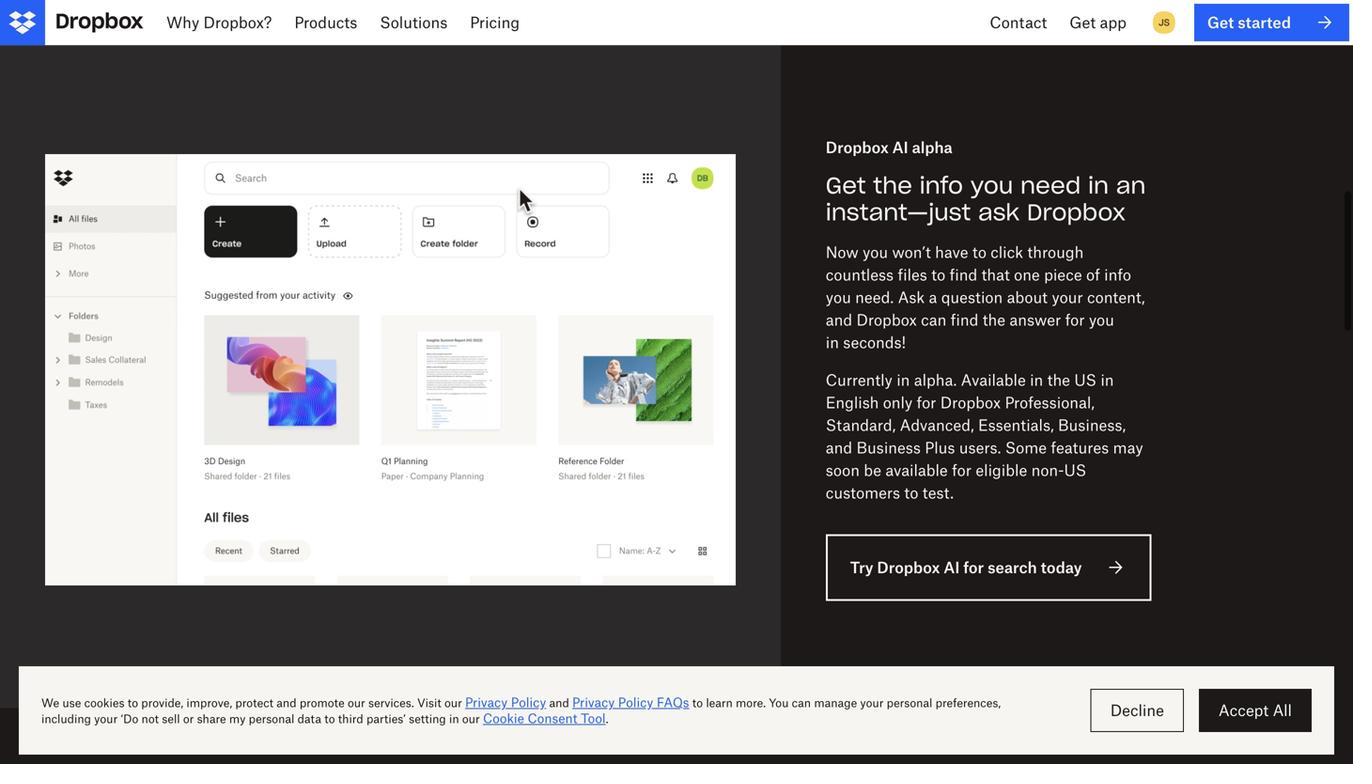 Task type: describe. For each thing, give the bounding box(es) containing it.
the inside now you won't have to click through countless files to find that one piece of info you need. ask a question about your content, and dropbox can find the answer for you in seconds!
[[983, 311, 1006, 329]]

dropbox inside get the info you need in an instant—just ask dropbox
[[1027, 198, 1126, 227]]

get for get app
[[1070, 13, 1096, 31]]

professional,
[[1005, 393, 1095, 412]]

and inside now you won't have to click through countless files to find that one piece of info you need. ask a question about your content, and dropbox can find the answer for you in seconds!
[[826, 311, 853, 329]]

available
[[886, 461, 948, 479]]

for left search at right
[[964, 558, 984, 577]]

pricing
[[470, 13, 520, 31]]

get app
[[1070, 13, 1127, 31]]

only
[[883, 393, 913, 412]]

products
[[295, 13, 357, 31]]

alpha
[[912, 138, 953, 156]]

english
[[826, 393, 879, 412]]

business
[[857, 438, 921, 457]]

currently
[[826, 371, 893, 389]]

in up only
[[897, 371, 910, 389]]

info inside now you won't have to click through countless files to find that one piece of info you need. ask a question about your content, and dropbox can find the answer for you in seconds!
[[1105, 265, 1132, 284]]

your
[[1052, 288, 1084, 306]]

now you won't have to click through countless files to find that one piece of info you need. ask a question about your content, and dropbox can find the answer for you in seconds!
[[826, 243, 1145, 351]]

solutions
[[380, 13, 448, 31]]

can
[[921, 311, 947, 329]]

won't
[[892, 243, 931, 261]]

business,
[[1058, 416, 1126, 434]]

try
[[851, 558, 874, 577]]

seconds!
[[843, 333, 906, 351]]

currently in alpha. available in the us in english only for dropbox professional, standard, advanced, essentials, business, and business plus users. some features may soon be available for eligible non-us customers to test.
[[826, 371, 1144, 502]]

app
[[1100, 13, 1127, 31]]

in up professional,
[[1030, 371, 1044, 389]]

in up business,
[[1101, 371, 1114, 389]]

instant—just
[[826, 198, 971, 227]]

customers
[[826, 483, 901, 502]]

click
[[991, 243, 1024, 261]]

test.
[[923, 483, 954, 502]]

get for get started
[[1208, 13, 1235, 31]]

why dropbox?
[[166, 13, 272, 31]]

standard,
[[826, 416, 896, 434]]

eligible
[[976, 461, 1028, 479]]

js button
[[1150, 8, 1180, 38]]

users.
[[960, 438, 1002, 457]]

get started link
[[1195, 4, 1350, 41]]

0 vertical spatial us
[[1075, 371, 1097, 389]]

need.
[[856, 288, 894, 306]]

the inside get the info you need in an instant—just ask dropbox
[[874, 171, 913, 200]]

for inside now you won't have to click through countless files to find that one piece of info you need. ask a question about your content, and dropbox can find the answer for you in seconds!
[[1066, 311, 1085, 329]]

search
[[988, 558, 1038, 577]]

1 vertical spatial find
[[951, 311, 979, 329]]

may
[[1114, 438, 1144, 457]]

dropbox?
[[204, 13, 272, 31]]

plus
[[925, 438, 955, 457]]

non-
[[1032, 461, 1065, 479]]

have
[[935, 243, 969, 261]]

about
[[1007, 288, 1048, 306]]



Task type: vqa. For each thing, say whether or not it's contained in the screenshot.
be at bottom right
yes



Task type: locate. For each thing, give the bounding box(es) containing it.
to down available
[[905, 483, 919, 502]]

of
[[1087, 265, 1101, 284]]

be
[[864, 461, 882, 479]]

that
[[982, 265, 1010, 284]]

in
[[1089, 171, 1109, 200], [826, 333, 839, 351], [897, 371, 910, 389], [1030, 371, 1044, 389], [1101, 371, 1114, 389]]

2 vertical spatial the
[[1048, 371, 1071, 389]]

today
[[1041, 558, 1082, 577]]

advanced,
[[900, 416, 975, 434]]

dropbox inside now you won't have to click through countless files to find that one piece of info you need. ask a question about your content, and dropbox can find the answer for you in seconds!
[[857, 311, 917, 329]]

and up soon
[[826, 438, 853, 457]]

you down countless
[[826, 288, 851, 306]]

info inside get the info you need in an instant—just ask dropbox
[[920, 171, 964, 200]]

need
[[1021, 171, 1081, 200]]

in inside get the info you need in an instant—just ask dropbox
[[1089, 171, 1109, 200]]

to inside currently in alpha. available in the us in english only for dropbox professional, standard, advanced, essentials, business, and business plus users. some features may soon be available for eligible non-us customers to test.
[[905, 483, 919, 502]]

soon
[[826, 461, 860, 479]]

for
[[1066, 311, 1085, 329], [917, 393, 937, 412], [952, 461, 972, 479], [964, 558, 984, 577]]

2 horizontal spatial to
[[973, 243, 987, 261]]

answer
[[1010, 311, 1061, 329]]

0 horizontal spatial the
[[874, 171, 913, 200]]

1 vertical spatial and
[[826, 438, 853, 457]]

now
[[826, 243, 859, 261]]

in left the an
[[1089, 171, 1109, 200]]

available
[[961, 371, 1026, 389]]

info
[[920, 171, 964, 200], [1105, 265, 1132, 284]]

ai
[[893, 138, 909, 156], [944, 558, 960, 577]]

1 vertical spatial the
[[983, 311, 1006, 329]]

1 horizontal spatial get
[[1070, 13, 1096, 31]]

us down the features
[[1065, 461, 1087, 479]]

why
[[166, 13, 199, 31]]

info down alpha
[[920, 171, 964, 200]]

1 vertical spatial us
[[1065, 461, 1087, 479]]

contact button
[[979, 0, 1059, 45]]

js
[[1159, 16, 1170, 28]]

us up professional,
[[1075, 371, 1097, 389]]

dropbox down available
[[941, 393, 1001, 412]]

2 and from the top
[[826, 438, 853, 457]]

for down alpha.
[[917, 393, 937, 412]]

in left seconds!
[[826, 333, 839, 351]]

you left need
[[971, 171, 1014, 200]]

files
[[898, 265, 928, 284]]

content,
[[1088, 288, 1145, 306]]

0 horizontal spatial ai
[[893, 138, 909, 156]]

1 vertical spatial info
[[1105, 265, 1132, 284]]

and
[[826, 311, 853, 329], [826, 438, 853, 457]]

1 vertical spatial ai
[[944, 558, 960, 577]]

0 horizontal spatial info
[[920, 171, 964, 200]]

dropbox down need.
[[857, 311, 917, 329]]

get inside get the info you need in an instant—just ask dropbox
[[826, 171, 866, 200]]

0 vertical spatial info
[[920, 171, 964, 200]]

try dropbox ai for search today
[[851, 558, 1082, 577]]

1 vertical spatial to
[[932, 265, 946, 284]]

dropbox up through
[[1027, 198, 1126, 227]]

get
[[1208, 13, 1235, 31], [1070, 13, 1096, 31], [826, 171, 866, 200]]

find up question
[[950, 265, 978, 284]]

you inside get the info you need in an instant—just ask dropbox
[[971, 171, 1014, 200]]

get inside popup button
[[1070, 13, 1096, 31]]

ai left alpha
[[893, 138, 909, 156]]

1 horizontal spatial ai
[[944, 558, 960, 577]]

get down dropbox ai alpha
[[826, 171, 866, 200]]

0 vertical spatial to
[[973, 243, 987, 261]]

dropbox left alpha
[[826, 138, 889, 156]]

0 horizontal spatial get
[[826, 171, 866, 200]]

why dropbox? button
[[155, 0, 283, 45]]

2 vertical spatial to
[[905, 483, 919, 502]]

alpha.
[[914, 371, 957, 389]]

countless
[[826, 265, 894, 284]]

contact
[[990, 13, 1047, 31]]

try dropbox ai for search today link
[[826, 534, 1152, 601]]

2 horizontal spatial get
[[1208, 13, 1235, 31]]

0 horizontal spatial to
[[905, 483, 919, 502]]

ai left search at right
[[944, 558, 960, 577]]

some
[[1006, 438, 1047, 457]]

started
[[1238, 13, 1292, 31]]

dropbox right 'try'
[[877, 558, 940, 577]]

piece
[[1044, 265, 1083, 284]]

you up countless
[[863, 243, 888, 261]]

dropbox
[[826, 138, 889, 156], [1027, 198, 1126, 227], [857, 311, 917, 329], [941, 393, 1001, 412], [877, 558, 940, 577]]

get left the 'started' at the right top of the page
[[1208, 13, 1235, 31]]

and inside currently in alpha. available in the us in english only for dropbox professional, standard, advanced, essentials, business, and business plus users. some features may soon be available for eligible non-us customers to test.
[[826, 438, 853, 457]]

1 horizontal spatial the
[[983, 311, 1006, 329]]

0 vertical spatial the
[[874, 171, 913, 200]]

you
[[971, 171, 1014, 200], [863, 243, 888, 261], [826, 288, 851, 306], [1089, 311, 1115, 329]]

get left app
[[1070, 13, 1096, 31]]

an
[[1117, 171, 1146, 200]]

one
[[1014, 265, 1040, 284]]

essentials,
[[979, 416, 1054, 434]]

0 vertical spatial ai
[[893, 138, 909, 156]]

1 horizontal spatial to
[[932, 265, 946, 284]]

1 horizontal spatial info
[[1105, 265, 1132, 284]]

you down content,
[[1089, 311, 1115, 329]]

the up professional,
[[1048, 371, 1071, 389]]

the inside currently in alpha. available in the us in english only for dropbox professional, standard, advanced, essentials, business, and business plus users. some features may soon be available for eligible non-us customers to test.
[[1048, 371, 1071, 389]]

solutions button
[[369, 0, 459, 45]]

to left 'click'
[[973, 243, 987, 261]]

us
[[1075, 371, 1097, 389], [1065, 461, 1087, 479]]

through
[[1028, 243, 1084, 261]]

info up content,
[[1105, 265, 1132, 284]]

ask
[[898, 288, 925, 306]]

1 and from the top
[[826, 311, 853, 329]]

0 vertical spatial and
[[826, 311, 853, 329]]

for down users.
[[952, 461, 972, 479]]

to
[[973, 243, 987, 261], [932, 265, 946, 284], [905, 483, 919, 502]]

the
[[874, 171, 913, 200], [983, 311, 1006, 329], [1048, 371, 1071, 389]]

2 horizontal spatial the
[[1048, 371, 1071, 389]]

for down your
[[1066, 311, 1085, 329]]

to up a
[[932, 265, 946, 284]]

get app button
[[1059, 0, 1138, 45]]

the down dropbox ai alpha
[[874, 171, 913, 200]]

in inside now you won't have to click through countless files to find that one piece of info you need. ask a question about your content, and dropbox can find the answer for you in seconds!
[[826, 333, 839, 351]]

get for get the info you need in an instant—just ask dropbox
[[826, 171, 866, 200]]

dropbox ai alpha
[[826, 138, 953, 156]]

ask
[[979, 198, 1020, 227]]

a
[[929, 288, 938, 306]]

pricing link
[[459, 0, 531, 45]]

get started
[[1208, 13, 1292, 31]]

the down question
[[983, 311, 1006, 329]]

question
[[942, 288, 1003, 306]]

find down question
[[951, 311, 979, 329]]

0 vertical spatial find
[[950, 265, 978, 284]]

products button
[[283, 0, 369, 45]]

features
[[1051, 438, 1109, 457]]

and up seconds!
[[826, 311, 853, 329]]

dropbox inside currently in alpha. available in the us in english only for dropbox professional, standard, advanced, essentials, business, and business plus users. some features may soon be available for eligible non-us customers to test.
[[941, 393, 1001, 412]]

find
[[950, 265, 978, 284], [951, 311, 979, 329]]

get the info you need in an instant—just ask dropbox
[[826, 171, 1146, 227]]



